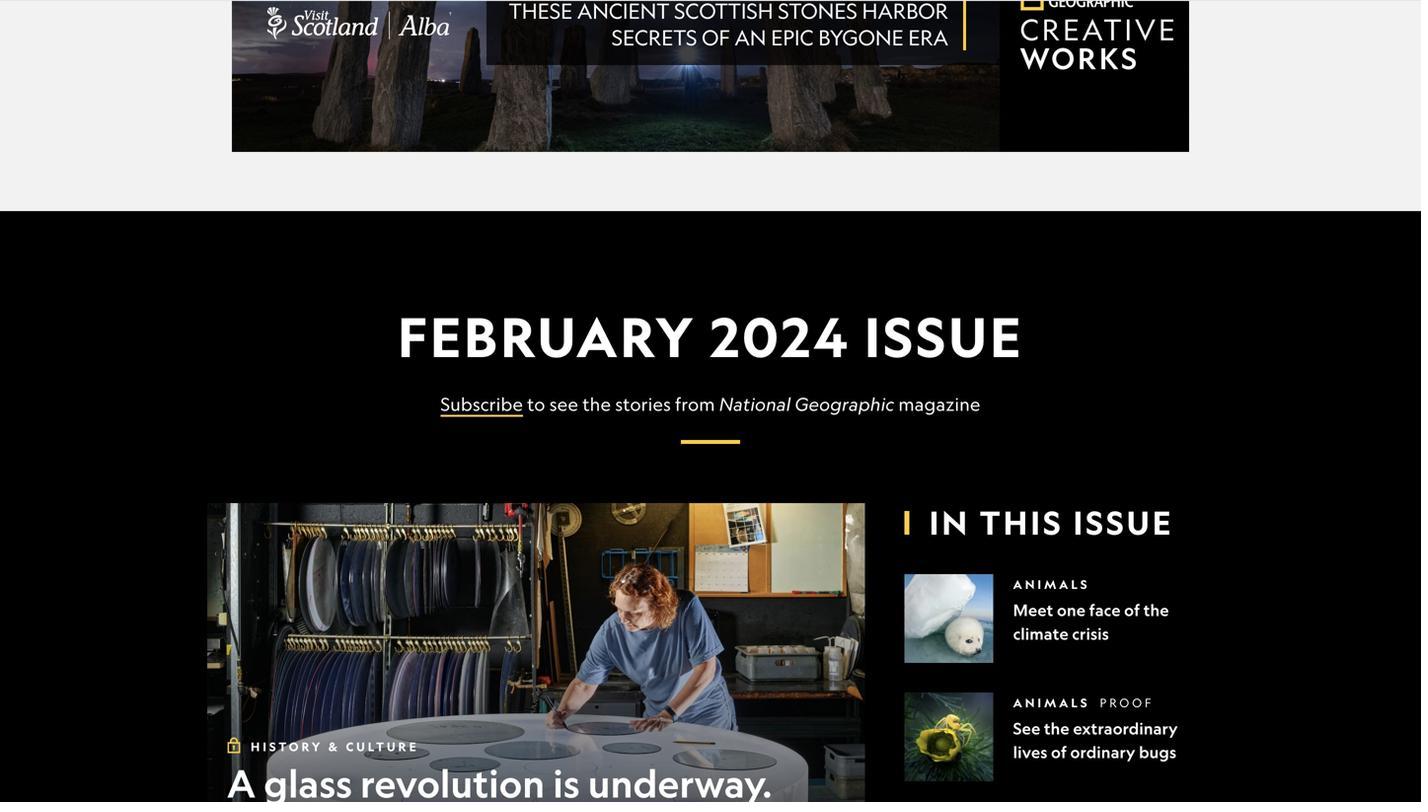 Task type: describe. For each thing, give the bounding box(es) containing it.
history
[[251, 740, 323, 755]]

2 animals link from the top
[[1013, 696, 1090, 711]]

subscribe to see the stories from national geographic magazine
[[441, 393, 981, 415]]

to
[[527, 393, 545, 415]]

extraordinary
[[1073, 719, 1178, 739]]

crisis
[[1072, 624, 1109, 644]]

2024
[[711, 303, 850, 371]]

stories
[[615, 393, 671, 415]]

ordinary
[[1071, 743, 1136, 763]]

geographic
[[795, 393, 895, 415]]

issue for february 2024 issue
[[864, 303, 1024, 371]]

of inside animals proof see the extraordinary lives of ordinary bugs
[[1051, 743, 1067, 763]]

animals proof see the extraordinary lives of ordinary bugs
[[1013, 696, 1178, 763]]

history & culture link
[[251, 740, 419, 755]]

subscribe link
[[441, 393, 523, 417]]

issue for in this issue
[[1074, 503, 1174, 543]]

proof
[[1100, 696, 1154, 710]]

see
[[1013, 719, 1041, 739]]

february 2024 issue
[[398, 303, 1024, 371]]

the for to
[[583, 393, 611, 415]]

of inside animals meet one face of the climate crisis
[[1124, 601, 1140, 621]]

meet
[[1013, 601, 1054, 621]]

this
[[980, 503, 1064, 543]]

animals meet one face of the climate crisis
[[1013, 578, 1169, 644]]

magazine
[[899, 393, 981, 415]]



Task type: locate. For each thing, give the bounding box(es) containing it.
1 vertical spatial the
[[1144, 601, 1169, 621]]

february
[[398, 303, 697, 371]]

climate
[[1013, 624, 1069, 644]]

face
[[1089, 601, 1121, 621]]

culture
[[346, 740, 419, 755]]

2 animals from the top
[[1013, 696, 1090, 711]]

1 vertical spatial animals link
[[1013, 696, 1090, 711]]

animals
[[1013, 578, 1090, 592], [1013, 696, 1090, 711]]

bugs
[[1139, 743, 1177, 763]]

animals up 'meet'
[[1013, 578, 1090, 592]]

lives
[[1013, 743, 1048, 763]]

subscribe
[[441, 393, 523, 415]]

1 horizontal spatial issue
[[1074, 503, 1174, 543]]

animals for see
[[1013, 696, 1090, 711]]

in this issue
[[930, 503, 1174, 543]]

1 animals link from the top
[[1013, 578, 1090, 592]]

animals link up see
[[1013, 696, 1090, 711]]

in
[[930, 503, 971, 543]]

the
[[583, 393, 611, 415], [1144, 601, 1169, 621], [1044, 719, 1070, 739]]

1 vertical spatial issue
[[1074, 503, 1174, 543]]

&
[[329, 740, 341, 755]]

animals for one
[[1013, 578, 1090, 592]]

history & culture
[[251, 740, 419, 755]]

the inside animals meet one face of the climate crisis
[[1144, 601, 1169, 621]]

issue
[[864, 303, 1024, 371], [1074, 503, 1174, 543]]

the inside animals proof see the extraordinary lives of ordinary bugs
[[1044, 719, 1070, 739]]

0 vertical spatial issue
[[864, 303, 1024, 371]]

0 horizontal spatial of
[[1051, 743, 1067, 763]]

from
[[675, 393, 715, 415]]

2 vertical spatial the
[[1044, 719, 1070, 739]]

see
[[550, 393, 579, 415]]

animals inside animals proof see the extraordinary lives of ordinary bugs
[[1013, 696, 1090, 711]]

1 vertical spatial of
[[1051, 743, 1067, 763]]

0 vertical spatial of
[[1124, 601, 1140, 621]]

proof link
[[1100, 696, 1154, 710]]

0 horizontal spatial issue
[[864, 303, 1024, 371]]

national
[[719, 393, 791, 415]]

1 vertical spatial animals
[[1013, 696, 1090, 711]]

animals up see
[[1013, 696, 1090, 711]]

2 horizontal spatial the
[[1144, 601, 1169, 621]]

issue up magazine
[[864, 303, 1024, 371]]

animals inside animals meet one face of the climate crisis
[[1013, 578, 1090, 592]]

animals link
[[1013, 578, 1090, 592], [1013, 696, 1090, 711]]

0 horizontal spatial the
[[583, 393, 611, 415]]

advertisement element
[[232, 0, 1190, 152]]

1 animals from the top
[[1013, 578, 1090, 592]]

0 vertical spatial the
[[583, 393, 611, 415]]

of right lives
[[1051, 743, 1067, 763]]

of
[[1124, 601, 1140, 621], [1051, 743, 1067, 763]]

issue up face
[[1074, 503, 1174, 543]]

1 horizontal spatial the
[[1044, 719, 1070, 739]]

0 vertical spatial animals
[[1013, 578, 1090, 592]]

animals link up 'meet'
[[1013, 578, 1090, 592]]

one
[[1057, 601, 1086, 621]]

the for proof
[[1044, 719, 1070, 739]]

0 vertical spatial animals link
[[1013, 578, 1090, 592]]

1 horizontal spatial of
[[1124, 601, 1140, 621]]

of right face
[[1124, 601, 1140, 621]]



Task type: vqa. For each thing, say whether or not it's contained in the screenshot.
Search icon
no



